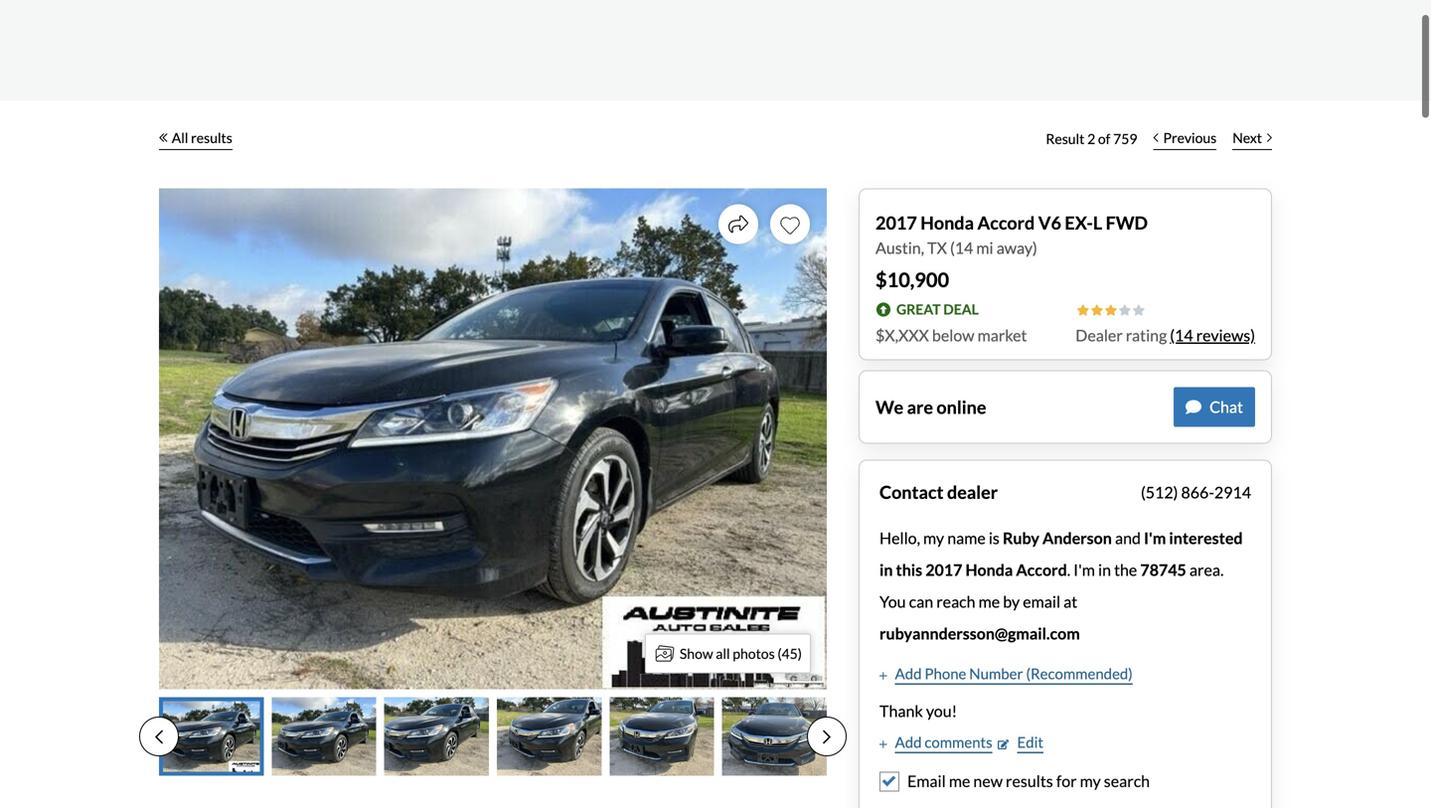 Task type: describe. For each thing, give the bounding box(es) containing it.
866-
[[1181, 483, 1215, 502]]

photos
[[733, 645, 775, 662]]

ruby
[[1003, 528, 1040, 548]]

759
[[1113, 130, 1138, 147]]

in inside i'm interested in this
[[880, 560, 893, 580]]

rubyanndersson@gmail.com
[[880, 624, 1080, 643]]

view vehicle photo 1 image
[[159, 697, 264, 776]]

1 vertical spatial me
[[949, 771, 971, 791]]

(512)
[[1141, 483, 1178, 502]]

honda for .
[[966, 560, 1013, 580]]

away)
[[997, 238, 1038, 257]]

previous
[[1164, 129, 1217, 146]]

2017 for v6
[[876, 212, 917, 234]]

thank
[[880, 701, 923, 721]]

show all photos (45)
[[680, 645, 802, 662]]

area. you can reach me by email at
[[880, 560, 1224, 611]]

next
[[1233, 129, 1262, 146]]

reviews)
[[1197, 326, 1256, 345]]

of
[[1098, 130, 1111, 147]]

v6
[[1039, 212, 1062, 234]]

below
[[932, 326, 975, 345]]

previous link
[[1146, 117, 1225, 161]]

2 in from the left
[[1098, 560, 1111, 580]]

comment image
[[1186, 399, 1202, 415]]

2017 for .
[[926, 560, 963, 580]]

market
[[978, 326, 1027, 345]]

honda for v6
[[921, 212, 974, 234]]

contact dealer
[[880, 481, 998, 503]]

i'm interested in this
[[880, 528, 1243, 580]]

78745
[[1141, 560, 1187, 580]]

show
[[680, 645, 713, 662]]

0 horizontal spatial results
[[191, 129, 232, 146]]

great deal
[[897, 301, 979, 318]]

phone
[[925, 665, 967, 682]]

1 vertical spatial results
[[1006, 771, 1053, 791]]

comments
[[925, 733, 993, 751]]

prev page image
[[155, 729, 163, 745]]

next link
[[1225, 117, 1280, 161]]

this
[[896, 560, 923, 580]]

austin,
[[876, 238, 925, 257]]

add for add phone number (recommended)
[[895, 665, 922, 682]]

share image
[[729, 214, 749, 234]]

chevron double left image
[[159, 133, 168, 143]]

accord for v6
[[978, 212, 1035, 234]]

(14 inside 2017 honda accord v6 ex-l fwd austin, tx (14 mi away)
[[950, 238, 974, 257]]

2017 honda accord . i'm in the 78745
[[926, 560, 1187, 580]]

chevron right image
[[1267, 133, 1272, 143]]

interested
[[1169, 528, 1243, 548]]

you!
[[926, 701, 957, 721]]

$x,xxx
[[876, 326, 929, 345]]

2017 honda accord v6 ex-l fwd austin, tx (14 mi away)
[[876, 212, 1148, 257]]

(45)
[[778, 645, 802, 662]]

email
[[1023, 592, 1061, 611]]

me inside area. you can reach me by email at
[[979, 592, 1000, 611]]

1 vertical spatial my
[[1080, 771, 1101, 791]]

for
[[1057, 771, 1077, 791]]

edit button
[[998, 731, 1044, 754]]

$10,900
[[876, 268, 949, 292]]

chat button
[[1174, 387, 1256, 427]]

(512) 866-2914
[[1141, 483, 1252, 502]]

(recommended)
[[1026, 665, 1133, 682]]

all results
[[172, 129, 232, 146]]

and
[[1115, 528, 1141, 548]]

hello, my name is ruby anderson and
[[880, 528, 1144, 548]]

rating
[[1126, 326, 1167, 345]]

all
[[716, 645, 730, 662]]

deal
[[944, 301, 979, 318]]

2914
[[1215, 483, 1252, 502]]

name
[[948, 528, 986, 548]]

thank you!
[[880, 701, 957, 721]]

new
[[974, 771, 1003, 791]]

ex-
[[1065, 212, 1093, 234]]



Task type: vqa. For each thing, say whether or not it's contained in the screenshot.
rubyanndersson@gmail.com
yes



Task type: locate. For each thing, give the bounding box(es) containing it.
view vehicle photo 3 image
[[384, 697, 489, 776]]

i'm right .
[[1074, 560, 1095, 580]]

1 vertical spatial add
[[895, 733, 922, 751]]

(14 reviews) button
[[1170, 324, 1256, 347]]

0 vertical spatial results
[[191, 129, 232, 146]]

view vehicle photo 2 image
[[272, 697, 376, 776]]

in left the
[[1098, 560, 1111, 580]]

1 vertical spatial (14
[[1170, 326, 1194, 345]]

plus image down thank
[[880, 739, 887, 749]]

accord up "email"
[[1016, 560, 1067, 580]]

1 plus image from the top
[[880, 671, 887, 681]]

1 vertical spatial honda
[[966, 560, 1013, 580]]

add
[[895, 665, 922, 682], [895, 733, 922, 751]]

add left phone
[[895, 665, 922, 682]]

honda
[[921, 212, 974, 234], [966, 560, 1013, 580]]

0 vertical spatial me
[[979, 592, 1000, 611]]

dealer
[[1076, 326, 1123, 345]]

add down thank
[[895, 733, 922, 751]]

0 vertical spatial honda
[[921, 212, 974, 234]]

can
[[909, 592, 934, 611]]

1 horizontal spatial (14
[[1170, 326, 1194, 345]]

next page image
[[823, 729, 831, 745]]

0 horizontal spatial (14
[[950, 238, 974, 257]]

1 vertical spatial i'm
[[1074, 560, 1095, 580]]

add phone number (recommended)
[[895, 665, 1133, 682]]

(14
[[950, 238, 974, 257], [1170, 326, 1194, 345]]

accord
[[978, 212, 1035, 234], [1016, 560, 1067, 580]]

add for add comments
[[895, 733, 922, 751]]

great
[[897, 301, 941, 318]]

dealer
[[947, 481, 998, 503]]

results
[[191, 129, 232, 146], [1006, 771, 1053, 791]]

all
[[172, 129, 188, 146]]

i'm right and
[[1144, 528, 1166, 548]]

email
[[908, 771, 946, 791]]

0 vertical spatial add
[[895, 665, 922, 682]]

1 horizontal spatial results
[[1006, 771, 1053, 791]]

1 horizontal spatial in
[[1098, 560, 1111, 580]]

0 horizontal spatial my
[[924, 528, 944, 548]]

vehicle full photo image
[[159, 188, 827, 689]]

is
[[989, 528, 1000, 548]]

result 2 of 759
[[1046, 130, 1138, 147]]

accord for .
[[1016, 560, 1067, 580]]

accord up the away)
[[978, 212, 1035, 234]]

view vehicle photo 6 image
[[722, 697, 827, 776]]

me left "new"
[[949, 771, 971, 791]]

1 vertical spatial accord
[[1016, 560, 1067, 580]]

0 vertical spatial accord
[[978, 212, 1035, 234]]

in left this
[[880, 560, 893, 580]]

0 vertical spatial plus image
[[880, 671, 887, 681]]

you
[[880, 592, 906, 611]]

1 horizontal spatial i'm
[[1144, 528, 1166, 548]]

plus image inside add comments button
[[880, 739, 887, 749]]

1 in from the left
[[880, 560, 893, 580]]

.
[[1067, 560, 1071, 580]]

honda down is
[[966, 560, 1013, 580]]

2 add from the top
[[895, 733, 922, 751]]

view vehicle photo 5 image
[[610, 697, 714, 776]]

results left for
[[1006, 771, 1053, 791]]

plus image for add phone number (recommended)
[[880, 671, 887, 681]]

are
[[907, 396, 933, 418]]

the
[[1114, 560, 1138, 580]]

email me new results for my search
[[908, 771, 1150, 791]]

$x,xxx below market
[[876, 326, 1027, 345]]

anderson
[[1043, 528, 1112, 548]]

view vehicle photo 4 image
[[497, 697, 602, 776]]

l
[[1093, 212, 1103, 234]]

my right for
[[1080, 771, 1101, 791]]

2 plus image from the top
[[880, 739, 887, 749]]

tx
[[928, 238, 947, 257]]

add comments button
[[880, 731, 993, 754]]

number
[[970, 665, 1023, 682]]

2017 up reach
[[926, 560, 963, 580]]

online
[[937, 396, 987, 418]]

results right the all
[[191, 129, 232, 146]]

0 vertical spatial i'm
[[1144, 528, 1166, 548]]

(14 left mi at right
[[950, 238, 974, 257]]

0 vertical spatial my
[[924, 528, 944, 548]]

at
[[1064, 592, 1078, 611]]

1 horizontal spatial me
[[979, 592, 1000, 611]]

plus image for add comments
[[880, 739, 887, 749]]

chevron left image
[[1154, 133, 1159, 143]]

0 horizontal spatial in
[[880, 560, 893, 580]]

search
[[1104, 771, 1150, 791]]

plus image inside the add phone number (recommended) button
[[880, 671, 887, 681]]

tab list
[[139, 697, 847, 776]]

honda inside 2017 honda accord v6 ex-l fwd austin, tx (14 mi away)
[[921, 212, 974, 234]]

contact
[[880, 481, 944, 503]]

2017 up austin,
[[876, 212, 917, 234]]

0 horizontal spatial 2017
[[876, 212, 917, 234]]

2017 inside 2017 honda accord v6 ex-l fwd austin, tx (14 mi away)
[[876, 212, 917, 234]]

edit
[[1017, 733, 1044, 751]]

0 vertical spatial 2017
[[876, 212, 917, 234]]

2017
[[876, 212, 917, 234], [926, 560, 963, 580]]

all results link
[[159, 117, 232, 161]]

my left name
[[924, 528, 944, 548]]

(14 right rating
[[1170, 326, 1194, 345]]

2
[[1088, 130, 1096, 147]]

i'm inside i'm interested in this
[[1144, 528, 1166, 548]]

honda up tx at the right
[[921, 212, 974, 234]]

0 horizontal spatial me
[[949, 771, 971, 791]]

by
[[1003, 592, 1020, 611]]

1 horizontal spatial 2017
[[926, 560, 963, 580]]

we
[[876, 396, 904, 418]]

plus image up thank
[[880, 671, 887, 681]]

area.
[[1190, 560, 1224, 580]]

me
[[979, 592, 1000, 611], [949, 771, 971, 791]]

add comments
[[895, 733, 993, 751]]

my
[[924, 528, 944, 548], [1080, 771, 1101, 791]]

fwd
[[1106, 212, 1148, 234]]

result
[[1046, 130, 1085, 147]]

1 vertical spatial plus image
[[880, 739, 887, 749]]

1 add from the top
[[895, 665, 922, 682]]

add phone number (recommended) button
[[880, 663, 1133, 685]]

1 vertical spatial 2017
[[926, 560, 963, 580]]

in
[[880, 560, 893, 580], [1098, 560, 1111, 580]]

accord inside 2017 honda accord v6 ex-l fwd austin, tx (14 mi away)
[[978, 212, 1035, 234]]

i'm
[[1144, 528, 1166, 548], [1074, 560, 1095, 580]]

dealer rating (14 reviews)
[[1076, 326, 1256, 345]]

reach
[[937, 592, 976, 611]]

show all photos (45) link
[[645, 634, 811, 673]]

1 horizontal spatial my
[[1080, 771, 1101, 791]]

mi
[[977, 238, 994, 257]]

edit image
[[998, 739, 1009, 749]]

plus image
[[880, 671, 887, 681], [880, 739, 887, 749]]

0 horizontal spatial i'm
[[1074, 560, 1095, 580]]

0 vertical spatial (14
[[950, 238, 974, 257]]

chat
[[1210, 397, 1244, 417]]

hello,
[[880, 528, 920, 548]]

we are online
[[876, 396, 987, 418]]

me left by
[[979, 592, 1000, 611]]



